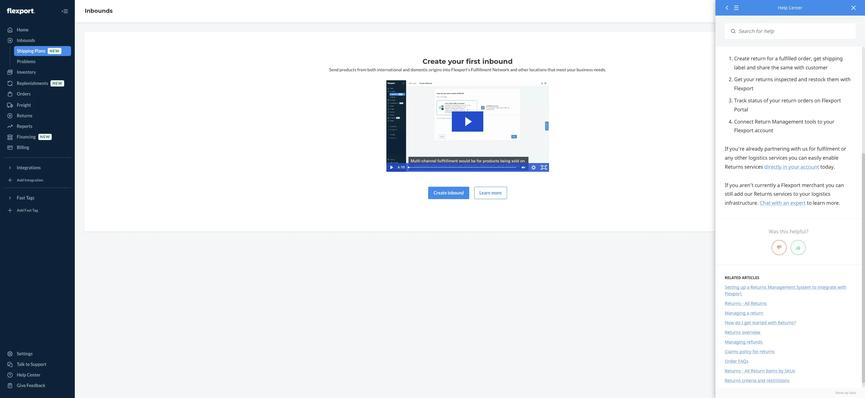 Task type: vqa. For each thing, say whether or not it's contained in the screenshot.
business
yes



Task type: locate. For each thing, give the bounding box(es) containing it.
fulfillment
[[471, 67, 491, 72]]

2 - from the top
[[742, 368, 743, 374]]

Search search field
[[735, 23, 856, 39]]

returns link
[[4, 111, 71, 121]]

get
[[744, 320, 751, 326]]

returns down order
[[725, 368, 741, 374]]

skus
[[785, 368, 795, 374]]

center
[[789, 5, 802, 11], [27, 373, 40, 378]]

0 horizontal spatial help center
[[17, 373, 40, 378]]

1 horizontal spatial your
[[567, 67, 576, 72]]

returns down how
[[725, 330, 741, 336]]

all for returns
[[745, 301, 750, 307]]

up
[[740, 285, 746, 290]]

new right plans on the left top of page
[[50, 49, 59, 53]]

0 vertical spatial -
[[742, 301, 743, 307]]

give
[[17, 383, 26, 389]]

to inside setting up a returns management system to integrate with flexport
[[812, 285, 817, 290]]

inbound
[[482, 57, 513, 66], [448, 190, 464, 196]]

to right system on the right bottom
[[812, 285, 817, 290]]

orders
[[17, 91, 31, 97]]

to
[[812, 285, 817, 290], [26, 362, 30, 367]]

- for return
[[742, 368, 743, 374]]

2 vertical spatial new
[[40, 135, 50, 139]]

help center up give feedback
[[17, 373, 40, 378]]

integrations button
[[4, 163, 71, 173]]

integrate
[[818, 285, 836, 290]]

problems link
[[14, 57, 71, 67]]

close navigation image
[[61, 7, 69, 15]]

2 managing from the top
[[725, 339, 746, 345]]

1 vertical spatial center
[[27, 373, 40, 378]]

refunds
[[747, 339, 763, 345]]

create your first inbound send products from both international and domestic origins into flexport's fulfillment network and other locations that meet your business needs.
[[329, 57, 606, 72]]

1 vertical spatial managing
[[725, 339, 746, 345]]

managing for managing refunds
[[725, 339, 746, 345]]

returns for returns
[[17, 113, 32, 118]]

help center up search search field
[[778, 5, 802, 11]]

more
[[491, 190, 502, 196]]

create inside button
[[434, 190, 447, 196]]

add
[[17, 178, 24, 183], [17, 208, 24, 213]]

1 horizontal spatial by
[[845, 391, 848, 395]]

a left "return"
[[747, 310, 749, 316]]

- down the faqs
[[742, 368, 743, 374]]

with
[[838, 285, 846, 290], [768, 320, 777, 326]]

create
[[422, 57, 446, 66], [434, 190, 447, 196]]

all up managing a return
[[745, 301, 750, 307]]

returns for returns - all return items by skus
[[725, 368, 741, 374]]

criteria
[[742, 378, 756, 384]]

returns left criteria
[[725, 378, 741, 384]]

flexport
[[725, 291, 742, 297]]

was this helpful?
[[769, 229, 809, 235]]

help up give on the left bottom of the page
[[17, 373, 26, 378]]

1 horizontal spatial to
[[812, 285, 817, 290]]

0 vertical spatial create
[[422, 57, 446, 66]]

returns criteria and restrictions
[[725, 378, 790, 384]]

1 horizontal spatial help
[[778, 5, 788, 11]]

add inside add integration link
[[17, 178, 24, 183]]

with right the integrate
[[838, 285, 846, 290]]

and left other
[[510, 67, 517, 72]]

0 vertical spatial inbounds
[[85, 8, 113, 14]]

help up search search field
[[778, 5, 788, 11]]

helpful?
[[790, 229, 809, 235]]

a
[[747, 285, 749, 290], [747, 310, 749, 316]]

feedback
[[27, 383, 45, 389]]

1 horizontal spatial help center
[[778, 5, 802, 11]]

and left domestic
[[403, 67, 410, 72]]

returns down articles
[[751, 285, 767, 290]]

add fast tag link
[[4, 206, 71, 216]]

0 vertical spatial inbounds link
[[85, 8, 113, 14]]

new for replenishments
[[52, 81, 62, 86]]

your right the 'meet'
[[567, 67, 576, 72]]

1 vertical spatial to
[[26, 362, 30, 367]]

and
[[403, 67, 410, 72], [510, 67, 517, 72], [758, 378, 765, 384]]

1 vertical spatial -
[[742, 368, 743, 374]]

managing up the do
[[725, 310, 746, 316]]

1 vertical spatial new
[[52, 81, 62, 86]]

create inside create your first inbound send products from both international and domestic origins into flexport's fulfillment network and other locations that meet your business needs.
[[422, 57, 446, 66]]

0 vertical spatial add
[[17, 178, 24, 183]]

learn
[[479, 190, 490, 196]]

1 horizontal spatial with
[[838, 285, 846, 290]]

0 horizontal spatial inbounds
[[17, 38, 35, 43]]

- up managing a return
[[742, 301, 743, 307]]

0 vertical spatial inbound
[[482, 57, 513, 66]]

1 all from the top
[[745, 301, 750, 307]]

1 add from the top
[[17, 178, 24, 183]]

fast
[[17, 195, 25, 201], [24, 208, 32, 213]]

origins
[[429, 67, 442, 72]]

new up orders link
[[52, 81, 62, 86]]

inbound inside button
[[448, 190, 464, 196]]

0 vertical spatial managing
[[725, 310, 746, 316]]

orders link
[[4, 89, 71, 99]]

new down reports link
[[40, 135, 50, 139]]

1 vertical spatial all
[[745, 368, 750, 374]]

claims
[[725, 349, 738, 355]]

0 horizontal spatial with
[[768, 320, 777, 326]]

inbounds
[[85, 8, 113, 14], [17, 38, 35, 43]]

do
[[735, 320, 741, 326]]

0 vertical spatial to
[[812, 285, 817, 290]]

0 vertical spatial help
[[778, 5, 788, 11]]

fast inside dropdown button
[[17, 195, 25, 201]]

1 horizontal spatial inbound
[[482, 57, 513, 66]]

and down returns - all return items by skus
[[758, 378, 765, 384]]

0 vertical spatial fast
[[17, 195, 25, 201]]

help center
[[778, 5, 802, 11], [17, 373, 40, 378]]

inbound left learn at the right top of page
[[448, 190, 464, 196]]

returns
[[17, 113, 32, 118], [751, 285, 767, 290], [725, 301, 741, 307], [751, 301, 767, 307], [725, 330, 741, 336], [725, 368, 741, 374], [725, 378, 741, 384]]

1 horizontal spatial inbounds link
[[85, 8, 113, 14]]

fast left tags
[[17, 195, 25, 201]]

by left skus
[[779, 368, 784, 374]]

talk
[[17, 362, 25, 367]]

setting up a returns management system to integrate with flexport
[[725, 285, 846, 297]]

talk to support
[[17, 362, 46, 367]]

1 vertical spatial help center
[[17, 373, 40, 378]]

problems
[[17, 59, 36, 64]]

support
[[31, 362, 46, 367]]

add down fast tags
[[17, 208, 24, 213]]

1 vertical spatial with
[[768, 320, 777, 326]]

-
[[742, 301, 743, 307], [742, 368, 743, 374]]

your up flexport's
[[448, 57, 464, 66]]

managing for managing a return
[[725, 310, 746, 316]]

video thumbnail image
[[386, 80, 549, 172], [386, 80, 549, 172]]

1 vertical spatial add
[[17, 208, 24, 213]]

add inside add fast tag link
[[17, 208, 24, 213]]

create for inbound
[[434, 190, 447, 196]]

how
[[725, 320, 734, 326]]

with right started
[[768, 320, 777, 326]]

i
[[742, 320, 743, 326]]

flexport logo image
[[7, 8, 35, 14]]

1 vertical spatial by
[[845, 391, 848, 395]]

0 vertical spatial your
[[448, 57, 464, 66]]

all up criteria
[[745, 368, 750, 374]]

help
[[778, 5, 788, 11], [17, 373, 26, 378]]

0 horizontal spatial to
[[26, 362, 30, 367]]

order
[[725, 359, 737, 365]]

claims policy for returns
[[725, 349, 775, 355]]

fast tags button
[[4, 193, 71, 203]]

1 vertical spatial fast
[[24, 208, 32, 213]]

both
[[367, 67, 376, 72]]

1 vertical spatial help
[[17, 373, 26, 378]]

0 horizontal spatial help
[[17, 373, 26, 378]]

0 horizontal spatial inbounds link
[[4, 36, 71, 45]]

learn more
[[479, 190, 502, 196]]

new for financing
[[40, 135, 50, 139]]

managing up claims
[[725, 339, 746, 345]]

0 horizontal spatial inbound
[[448, 190, 464, 196]]

inventory link
[[4, 67, 71, 77]]

1 horizontal spatial inbounds
[[85, 8, 113, 14]]

2 all from the top
[[745, 368, 750, 374]]

domestic
[[411, 67, 428, 72]]

2 add from the top
[[17, 208, 24, 213]]

your
[[448, 57, 464, 66], [567, 67, 576, 72]]

add left "integration" at the top
[[17, 178, 24, 183]]

create for your
[[422, 57, 446, 66]]

new for shipping plans
[[50, 49, 59, 53]]

billing
[[17, 145, 29, 150]]

0 vertical spatial all
[[745, 301, 750, 307]]

0 vertical spatial a
[[747, 285, 749, 290]]

0 vertical spatial by
[[779, 368, 784, 374]]

financing
[[17, 134, 36, 140]]

0 vertical spatial with
[[838, 285, 846, 290]]

fast left tag
[[24, 208, 32, 213]]

by left the dixa
[[845, 391, 848, 395]]

to right talk
[[26, 362, 30, 367]]

center up search search field
[[789, 5, 802, 11]]

1 vertical spatial inbounds
[[17, 38, 35, 43]]

center down "talk to support"
[[27, 373, 40, 378]]

send
[[329, 67, 339, 72]]

1 vertical spatial inbound
[[448, 190, 464, 196]]

returns up "reports"
[[17, 113, 32, 118]]

freight
[[17, 103, 31, 108]]

0 vertical spatial center
[[789, 5, 802, 11]]

inbound up network
[[482, 57, 513, 66]]

restrictions
[[766, 378, 790, 384]]

returns down flexport
[[725, 301, 741, 307]]

1 managing from the top
[[725, 310, 746, 316]]

started
[[752, 320, 767, 326]]

1 vertical spatial inbounds link
[[4, 36, 71, 45]]

1 vertical spatial create
[[434, 190, 447, 196]]

0 horizontal spatial by
[[779, 368, 784, 374]]

0 vertical spatial new
[[50, 49, 59, 53]]

a right up
[[747, 285, 749, 290]]

all for return
[[745, 368, 750, 374]]

1 - from the top
[[742, 301, 743, 307]]



Task type: describe. For each thing, give the bounding box(es) containing it.
returns
[[760, 349, 775, 355]]

system
[[796, 285, 811, 290]]

plans
[[35, 48, 45, 54]]

to inside button
[[26, 362, 30, 367]]

return
[[751, 368, 765, 374]]

fast tags
[[17, 195, 35, 201]]

tags
[[26, 195, 35, 201]]

policy
[[740, 349, 751, 355]]

create inbound
[[434, 190, 464, 196]]

returns overview
[[725, 330, 761, 336]]

for
[[753, 349, 759, 355]]

flexport's
[[451, 67, 470, 72]]

talk to support button
[[4, 360, 71, 370]]

from
[[357, 67, 366, 72]]

settings link
[[4, 349, 71, 359]]

1 horizontal spatial and
[[510, 67, 517, 72]]

how do i get started with returns?
[[725, 320, 796, 326]]

0 vertical spatial help center
[[778, 5, 802, 11]]

return
[[750, 310, 763, 316]]

add fast tag
[[17, 208, 38, 213]]

give feedback button
[[4, 381, 71, 391]]

needs.
[[594, 67, 606, 72]]

give feedback
[[17, 383, 45, 389]]

returns up "return"
[[751, 301, 767, 307]]

products
[[339, 67, 356, 72]]

home link
[[4, 25, 71, 35]]

create inbound button
[[428, 187, 469, 199]]

was
[[769, 229, 779, 235]]

0 horizontal spatial and
[[403, 67, 410, 72]]

0 horizontal spatial your
[[448, 57, 464, 66]]

returns?
[[778, 320, 796, 326]]

a inside setting up a returns management system to integrate with flexport
[[747, 285, 749, 290]]

items
[[766, 368, 778, 374]]

management
[[768, 285, 795, 290]]

freight link
[[4, 100, 71, 110]]

inventory
[[17, 69, 36, 75]]

add for add fast tag
[[17, 208, 24, 213]]

add for add integration
[[17, 178, 24, 183]]

- for returns
[[742, 301, 743, 307]]

home
[[17, 27, 29, 32]]

with inside setting up a returns management system to integrate with flexport
[[838, 285, 846, 290]]

elevio by dixa link
[[725, 391, 856, 395]]

network
[[492, 67, 509, 72]]

1 vertical spatial your
[[567, 67, 576, 72]]

faqs
[[738, 359, 749, 365]]

this
[[780, 229, 788, 235]]

shipping plans
[[17, 48, 45, 54]]

help center link
[[4, 370, 71, 380]]

add integration
[[17, 178, 43, 183]]

reports link
[[4, 122, 71, 131]]

replenishments
[[17, 81, 48, 86]]

shipping
[[17, 48, 34, 54]]

articles
[[742, 276, 759, 281]]

learn more button
[[474, 187, 507, 199]]

inbound inside create your first inbound send products from both international and domestic origins into flexport's fulfillment network and other locations that meet your business needs.
[[482, 57, 513, 66]]

returns for returns criteria and restrictions
[[725, 378, 741, 384]]

managing refunds
[[725, 339, 764, 345]]

that
[[548, 67, 555, 72]]

returns for returns - all returns
[[725, 301, 741, 307]]

meet
[[556, 67, 566, 72]]

returns - all return items by skus
[[725, 368, 795, 374]]

settings
[[17, 351, 33, 357]]

integrations
[[17, 165, 41, 170]]

other
[[518, 67, 529, 72]]

setting
[[725, 285, 739, 290]]

reports
[[17, 124, 32, 129]]

billing link
[[4, 143, 71, 153]]

order faqs
[[725, 359, 749, 365]]

returns - all returns
[[725, 301, 767, 307]]

2 horizontal spatial and
[[758, 378, 765, 384]]

elevio by dixa
[[836, 391, 856, 395]]

first
[[466, 57, 480, 66]]

0 horizontal spatial center
[[27, 373, 40, 378]]

locations
[[529, 67, 547, 72]]

integration
[[24, 178, 43, 183]]

overview
[[742, 330, 760, 336]]

managing a return
[[725, 310, 763, 316]]

returns inside setting up a returns management system to integrate with flexport
[[751, 285, 767, 290]]

1 vertical spatial a
[[747, 310, 749, 316]]

add integration link
[[4, 175, 71, 185]]

1 horizontal spatial center
[[789, 5, 802, 11]]

business
[[577, 67, 593, 72]]

elevio
[[836, 391, 844, 395]]

video element
[[386, 80, 549, 172]]

returns for returns overview
[[725, 330, 741, 336]]

into
[[443, 67, 450, 72]]

international
[[377, 67, 402, 72]]

related articles
[[725, 276, 759, 281]]



